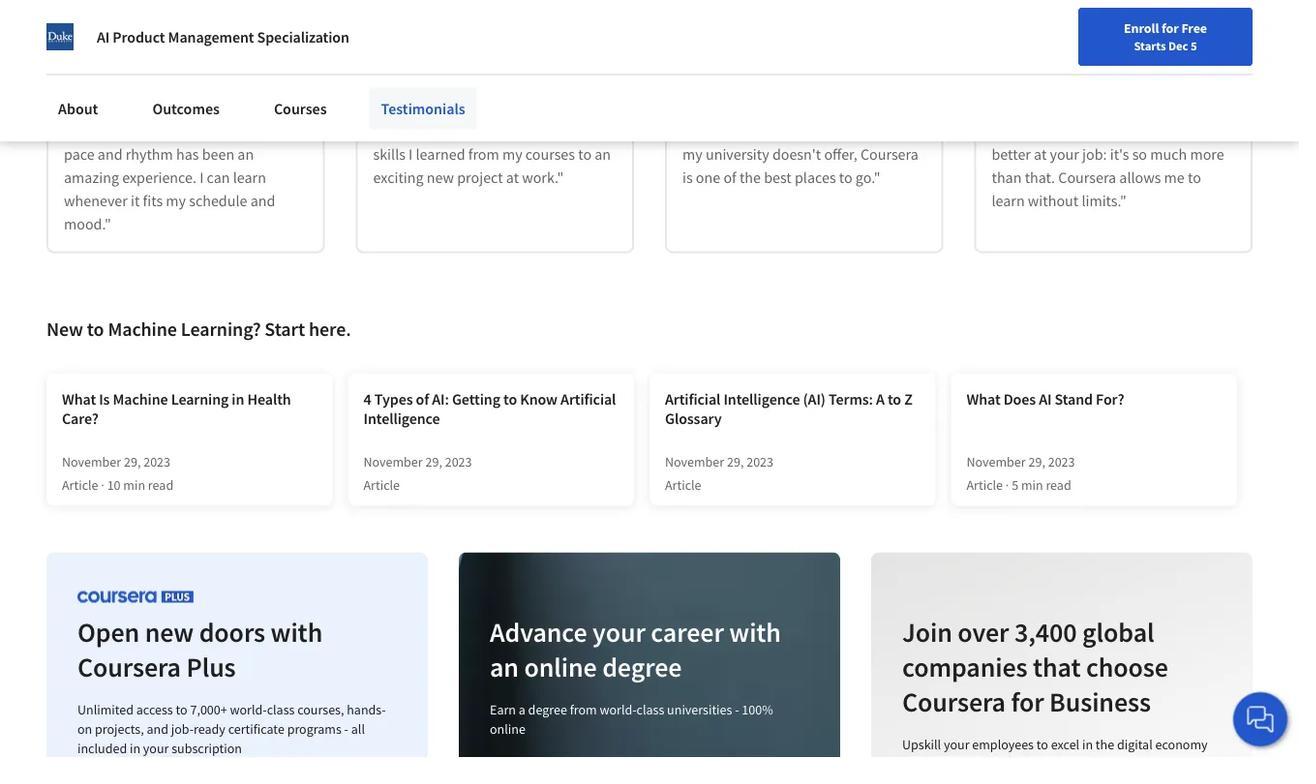 Task type: locate. For each thing, give the bounding box(es) containing it.
november 29, 2023 article down glossary
[[665, 453, 774, 494]]

1 vertical spatial machine
[[113, 390, 168, 410]]

2 horizontal spatial the
[[1096, 736, 1115, 754]]

0 horizontal spatial i
[[200, 169, 204, 188]]

mood."
[[64, 215, 111, 235]]

0 horizontal spatial from
[[468, 145, 499, 165]]

new down coursera plus image
[[145, 616, 194, 650]]

0 horizontal spatial learner
[[141, 83, 191, 103]]

from inside earn a degree from world-class universities - 100% online
[[570, 701, 597, 719]]

degree inside the advance your career with an online degree
[[603, 651, 682, 684]]

experience.
[[122, 169, 197, 188]]

world- inside unlimited access to 7,000+ world-class courses, hands- on projects, and job-ready certificate programs - all included in your subscription
[[230, 701, 267, 719]]

2 horizontal spatial an
[[595, 145, 611, 165]]

the inside "when i need courses on topics that my university doesn't offer, coursera is one of the best places to go."
[[740, 169, 761, 188]]

2 learner from the left
[[451, 83, 500, 103]]

0 horizontal spatial with
[[271, 616, 323, 650]]

in inside what is machine learning in health care?
[[232, 390, 244, 410]]

1 · from the left
[[101, 477, 104, 494]]

november
[[62, 453, 121, 471], [364, 453, 423, 471], [665, 453, 725, 471], [967, 453, 1026, 471]]

1 horizontal spatial an
[[490, 651, 519, 684]]

my up is
[[683, 145, 703, 165]]

with inside the advance your career with an online degree
[[730, 616, 781, 650]]

w.
[[798, 60, 814, 80]]

1 horizontal spatial from
[[570, 701, 597, 719]]

2 artificial from the left
[[665, 390, 721, 410]]

2023 down what is machine learning in health care?
[[143, 453, 170, 471]]

isn't
[[1058, 122, 1086, 142]]

that right topics on the top right of page
[[887, 122, 914, 142]]

0 horizontal spatial artificial
[[561, 390, 616, 410]]

intelligence
[[724, 390, 800, 410], [364, 410, 440, 429]]

new
[[427, 169, 454, 188], [145, 616, 194, 650]]

1 horizontal spatial ·
[[1006, 477, 1009, 494]]

2 · from the left
[[1006, 477, 1009, 494]]

what for what is machine learning in health care?
[[62, 390, 96, 410]]

that down 3,400
[[1033, 651, 1081, 684]]

and
[[577, 122, 601, 142], [98, 145, 123, 165], [251, 192, 275, 211], [147, 721, 169, 738]]

2 what from the left
[[967, 390, 1001, 410]]

1 artificial from the left
[[561, 390, 616, 410]]

coursera plus image
[[77, 591, 194, 604]]

1 min from the left
[[123, 477, 145, 494]]

1 vertical spatial i
[[409, 145, 413, 165]]

from up project
[[468, 145, 499, 165]]

2 29, from the left
[[426, 453, 442, 471]]

learner down felipe
[[141, 83, 191, 103]]

jennifer
[[451, 60, 505, 80]]

1 vertical spatial the
[[740, 169, 761, 188]]

and right concepts
[[577, 122, 601, 142]]

here.
[[309, 317, 351, 342]]

0 vertical spatial learn
[[233, 169, 266, 188]]

min inside november 29, 2023 article · 10 min read
[[123, 477, 145, 494]]

2 read from the left
[[1046, 477, 1072, 494]]

november inside the november 29, 2023 article · 5 min read
[[967, 453, 1026, 471]]

at up that.
[[1034, 145, 1047, 165]]

able
[[109, 122, 137, 142]]

enroll
[[1124, 19, 1160, 37]]

coursera inside join over 3,400 global companies that choose coursera for business
[[903, 685, 1006, 719]]

1 vertical spatial -
[[344, 721, 349, 738]]

all
[[351, 721, 365, 738]]

2 vertical spatial at
[[506, 169, 519, 188]]

1 since from the left
[[194, 83, 227, 103]]

my left own
[[256, 122, 276, 142]]

read
[[148, 477, 174, 494], [1046, 477, 1072, 494]]

1 horizontal spatial i
[[409, 145, 413, 165]]

2023 for machine
[[143, 453, 170, 471]]

- inside unlimited access to 7,000+ world-class courses, hands- on projects, and job-ready certificate programs - all included in your subscription
[[344, 721, 349, 738]]

world- up certificate
[[230, 701, 267, 719]]

courses down concepts
[[526, 145, 575, 165]]

4 29, from the left
[[1029, 453, 1046, 471]]

0 horizontal spatial what
[[62, 390, 96, 410]]

0 horizontal spatial -
[[344, 721, 349, 738]]

at inside "i directly applied the concepts and skills i learned from my courses to an exciting new project at work."
[[506, 169, 519, 188]]

1 vertical spatial on
[[77, 721, 92, 738]]

my
[[256, 122, 276, 142], [503, 145, 523, 165], [683, 145, 703, 165], [166, 192, 186, 211]]

5 down does
[[1012, 477, 1019, 494]]

class inside earn a degree from world-class universities - 100% online
[[637, 701, 665, 719]]

2 with from the left
[[730, 616, 781, 650]]

1 vertical spatial at
[[1034, 145, 1047, 165]]

since for j.
[[503, 83, 537, 103]]

"i directly applied the concepts and skills i learned from my courses to an exciting new project at work."
[[373, 122, 611, 188]]

· inside november 29, 2023 article · 10 min read
[[101, 477, 104, 494]]

for up dec
[[1162, 19, 1179, 37]]

1 horizontal spatial for
[[1162, 19, 1179, 37]]

article inside the november 29, 2023 article · 5 min read
[[967, 477, 1003, 494]]

artificial
[[561, 390, 616, 410], [665, 390, 721, 410]]

4 2023 from the left
[[1049, 453, 1076, 471]]

choose
[[1087, 651, 1169, 684]]

1 horizontal spatial min
[[1022, 477, 1044, 494]]

0 horizontal spatial courses
[[187, 122, 237, 142]]

the
[[491, 122, 512, 142], [740, 169, 761, 188], [1096, 736, 1115, 754]]

1 vertical spatial 5
[[1012, 477, 1019, 494]]

read inside the november 29, 2023 article · 5 min read
[[1046, 477, 1072, 494]]

and down access
[[147, 721, 169, 738]]

with right career
[[730, 616, 781, 650]]

from right a at the bottom of the page
[[570, 701, 597, 719]]

jennifer j. learner since 2020
[[451, 60, 571, 103]]

0 vertical spatial of
[[724, 169, 737, 188]]

join over 3,400 global companies that choose coursera for business
[[903, 616, 1169, 719]]

i left can at the left top
[[200, 169, 204, 188]]

on up included
[[77, 721, 92, 738]]

1 horizontal spatial the
[[740, 169, 761, 188]]

topics
[[845, 122, 884, 142]]

on up offer,
[[825, 122, 841, 142]]

2023 down 4 types of ai: getting to know artificial intelligence
[[445, 453, 472, 471]]

intelligence left (ai) on the right bottom of page
[[724, 390, 800, 410]]

read for machine
[[148, 477, 174, 494]]

new down learned
[[427, 169, 454, 188]]

2023 for ai
[[1049, 453, 1076, 471]]

0 horizontal spatial ·
[[101, 477, 104, 494]]

0 vertical spatial i
[[729, 122, 733, 142]]

1 horizontal spatial with
[[730, 616, 781, 650]]

1 class from the left
[[267, 701, 295, 719]]

is
[[99, 390, 110, 410]]

at inside "to be able to take courses at my own pace and rhythm has been an amazing experience. i can learn whenever it fits my schedule and mood."
[[240, 122, 253, 142]]

on inside "when i need courses on topics that my university doesn't offer, coursera is one of the best places to go."
[[825, 122, 841, 142]]

to inside artificial intelligence (ai) terms: a to z glossary
[[888, 390, 902, 410]]

unlimited access to 7,000+ world-class courses, hands- on projects, and job-ready certificate programs - all included in your subscription
[[77, 701, 386, 758]]

1 horizontal spatial courses
[[526, 145, 575, 165]]

at left the work."
[[506, 169, 519, 188]]

0 horizontal spatial the
[[491, 122, 512, 142]]

to inside '"learning isn't just about being better at your job: it's so much more than that. coursera allows me to learn without limits."'
[[1188, 169, 1202, 188]]

1 with from the left
[[271, 616, 323, 650]]

to inside 4 types of ai: getting to know artificial intelligence
[[504, 390, 517, 410]]

of left ai:
[[416, 390, 429, 410]]

artificial intelligence (ai) terms: a to z glossary
[[665, 390, 913, 429]]

0 horizontal spatial world-
[[230, 701, 267, 719]]

november 29, 2023 article · 10 min read
[[62, 453, 174, 494]]

for up the employees
[[1012, 685, 1045, 719]]

min for machine
[[123, 477, 145, 494]]

ai left product
[[97, 27, 110, 46]]

world- down the advance your career with an online degree
[[600, 701, 637, 719]]

intelligence inside 4 types of ai: getting to know artificial intelligence
[[364, 410, 440, 429]]

since inside the jennifer j. learner since 2020
[[503, 83, 537, 103]]

1 horizontal spatial artificial
[[665, 390, 721, 410]]

1 horizontal spatial degree
[[603, 651, 682, 684]]

0 vertical spatial -
[[735, 701, 739, 719]]

1 learner from the left
[[141, 83, 191, 103]]

29, down artificial intelligence (ai) terms: a to z glossary at right
[[727, 453, 744, 471]]

concepts
[[515, 122, 573, 142]]

1 vertical spatial degree
[[528, 701, 567, 719]]

article for 4 types of ai: getting to know artificial intelligence
[[364, 477, 400, 494]]

online inside earn a degree from world-class universities - 100% online
[[490, 721, 526, 738]]

None search field
[[276, 12, 508, 51]]

being
[[1158, 122, 1194, 142]]

ai right does
[[1039, 390, 1052, 410]]

your down isn't
[[1050, 145, 1080, 165]]

coursera down 'open'
[[77, 651, 181, 684]]

business
[[1050, 685, 1152, 719]]

machine
[[108, 317, 177, 342], [113, 390, 168, 410]]

0 horizontal spatial min
[[123, 477, 145, 494]]

from inside "i directly applied the concepts and skills i learned from my courses to an exciting new project at work."
[[468, 145, 499, 165]]

class inside unlimited access to 7,000+ world-class courses, hands- on projects, and job-ready certificate programs - all included in your subscription
[[267, 701, 295, 719]]

and inside unlimited access to 7,000+ world-class courses, hands- on projects, and job-ready certificate programs - all included in your subscription
[[147, 721, 169, 738]]

your inside unlimited access to 7,000+ world-class courses, hands- on projects, and job-ready certificate programs - all included in your subscription
[[143, 740, 169, 758]]

included
[[77, 740, 127, 758]]

i left need at the right
[[729, 122, 733, 142]]

better
[[992, 145, 1031, 165]]

the right applied
[[491, 122, 512, 142]]

getting
[[452, 390, 501, 410]]

starts
[[1135, 38, 1167, 53]]

chaitanya
[[1070, 72, 1136, 91]]

at inside '"learning isn't just about being better at your job: it's so much more than that. coursera allows me to learn without limits."'
[[1034, 145, 1047, 165]]

learn
[[233, 169, 266, 188], [992, 192, 1025, 211]]

intelligence left "getting"
[[364, 410, 440, 429]]

to inside "when i need courses on topics that my university doesn't offer, coursera is one of the best places to go."
[[839, 169, 853, 188]]

november 29, 2023 article · 5 min read
[[967, 453, 1076, 494]]

29, for intelligence
[[727, 453, 744, 471]]

"i
[[373, 122, 384, 142]]

2023 for of
[[445, 453, 472, 471]]

1 horizontal spatial new
[[427, 169, 454, 188]]

0 horizontal spatial class
[[267, 701, 295, 719]]

0 vertical spatial at
[[240, 122, 253, 142]]

read down what does ai stand for?
[[1046, 477, 1072, 494]]

4
[[364, 390, 372, 410]]

the down university
[[740, 169, 761, 188]]

29, down what is machine learning in health care?
[[124, 453, 141, 471]]

0 horizontal spatial since
[[194, 83, 227, 103]]

excel
[[1051, 736, 1080, 754]]

learn inside '"learning isn't just about being better at your job: it's so much more than that. coursera allows me to learn without limits."'
[[992, 192, 1025, 211]]

2 article from the left
[[364, 477, 400, 494]]

of right one on the right of page
[[724, 169, 737, 188]]

coursera inside '"learning isn't just about being better at your job: it's so much more than that. coursera allows me to learn without limits."'
[[1059, 169, 1117, 188]]

2 horizontal spatial courses
[[772, 122, 822, 142]]

5 inside the november 29, 2023 article · 5 min read
[[1012, 477, 1019, 494]]

1 vertical spatial of
[[416, 390, 429, 410]]

offer,
[[825, 145, 858, 165]]

1 vertical spatial new
[[145, 616, 194, 650]]

min inside the november 29, 2023 article · 5 min read
[[1022, 477, 1044, 494]]

1 vertical spatial that
[[1033, 651, 1081, 684]]

2023 inside november 29, 2023 article · 10 min read
[[143, 453, 170, 471]]

the left digital
[[1096, 736, 1115, 754]]

read inside november 29, 2023 article · 10 min read
[[148, 477, 174, 494]]

0 vertical spatial 5
[[1191, 38, 1198, 53]]

in right excel
[[1083, 736, 1093, 754]]

0 horizontal spatial of
[[416, 390, 429, 410]]

- inside earn a degree from world-class universities - 100% online
[[735, 701, 739, 719]]

29, inside november 29, 2023 article · 10 min read
[[124, 453, 141, 471]]

that inside "when i need courses on topics that my university doesn't offer, coursera is one of the best places to go."
[[887, 122, 914, 142]]

class left universities
[[637, 701, 665, 719]]

degree up earn a degree from world-class universities - 100% online
[[603, 651, 682, 684]]

1 vertical spatial online
[[490, 721, 526, 738]]

in down projects,
[[130, 740, 140, 758]]

article for what does ai stand for?
[[967, 477, 1003, 494]]

machine right is
[[113, 390, 168, 410]]

november 29, 2023 article
[[364, 453, 472, 494], [665, 453, 774, 494]]

- left 100%
[[735, 701, 739, 719]]

1 horizontal spatial read
[[1046, 477, 1072, 494]]

1 horizontal spatial intelligence
[[724, 390, 800, 410]]

- left all
[[344, 721, 349, 738]]

· left 10 on the bottom left of page
[[101, 477, 104, 494]]

1 vertical spatial ai
[[1039, 390, 1052, 410]]

0 vertical spatial machine
[[108, 317, 177, 342]]

1 horizontal spatial at
[[506, 169, 519, 188]]

need
[[736, 122, 769, 142]]

0 vertical spatial degree
[[603, 651, 682, 684]]

article inside november 29, 2023 article · 10 min read
[[62, 477, 98, 494]]

1 horizontal spatial 5
[[1191, 38, 1198, 53]]

that inside join over 3,400 global companies that choose coursera for business
[[1033, 651, 1081, 684]]

fits
[[143, 192, 163, 211]]

0 horizontal spatial learn
[[233, 169, 266, 188]]

since inside 'felipe m. learner since 2018'
[[194, 83, 227, 103]]

0 horizontal spatial in
[[130, 740, 140, 758]]

a
[[519, 701, 526, 719]]

learn down than on the top
[[992, 192, 1025, 211]]

november 29, 2023 article for types
[[364, 453, 472, 494]]

· down does
[[1006, 477, 1009, 494]]

your down access
[[143, 740, 169, 758]]

read right 10 on the bottom left of page
[[148, 477, 174, 494]]

courses
[[274, 99, 327, 118]]

min down does
[[1022, 477, 1044, 494]]

0 vertical spatial ai
[[97, 27, 110, 46]]

2 november 29, 2023 article from the left
[[665, 453, 774, 494]]

outcomes
[[152, 99, 220, 118]]

machine for learning
[[113, 390, 168, 410]]

since for m.
[[194, 83, 227, 103]]

29, inside the november 29, 2023 article · 5 min read
[[1029, 453, 1046, 471]]

ai
[[97, 27, 110, 46], [1039, 390, 1052, 410]]

4 article from the left
[[967, 477, 1003, 494]]

1 what from the left
[[62, 390, 96, 410]]

1 vertical spatial from
[[570, 701, 597, 719]]

learner inside the jennifer j. learner since 2020
[[451, 83, 500, 103]]

that.
[[1025, 169, 1056, 188]]

online down earn
[[490, 721, 526, 738]]

1 horizontal spatial in
[[232, 390, 244, 410]]

machine right new
[[108, 317, 177, 342]]

3 2023 from the left
[[747, 453, 774, 471]]

since down 'j.'
[[503, 83, 537, 103]]

2023 inside the november 29, 2023 article · 5 min read
[[1049, 453, 1076, 471]]

november up 10 on the bottom left of page
[[62, 453, 121, 471]]

for inside join over 3,400 global companies that choose coursera for business
[[1012, 685, 1045, 719]]

3,400
[[1015, 616, 1078, 650]]

0 vertical spatial the
[[491, 122, 512, 142]]

places
[[795, 169, 836, 188]]

doesn't
[[773, 145, 821, 165]]

go."
[[856, 169, 881, 188]]

29, for types
[[426, 453, 442, 471]]

2 since from the left
[[503, 83, 537, 103]]

since down m.
[[194, 83, 227, 103]]

coursera inside open new doors with coursera plus
[[77, 651, 181, 684]]

menu item
[[930, 19, 1054, 82]]

1 29, from the left
[[124, 453, 141, 471]]

2 world- from the left
[[600, 701, 637, 719]]

1 2023 from the left
[[143, 453, 170, 471]]

5 for dec
[[1191, 38, 1198, 53]]

coursera down companies
[[903, 685, 1006, 719]]

j.
[[508, 60, 520, 80]]

learn inside "to be able to take courses at my own pace and rhythm has been an amazing experience. i can learn whenever it fits my schedule and mood."
[[233, 169, 266, 188]]

what left is
[[62, 390, 96, 410]]

5 for ·
[[1012, 477, 1019, 494]]

management
[[168, 27, 254, 46]]

learner down "jennifer"
[[451, 83, 500, 103]]

chaitanya a.
[[1070, 72, 1151, 91]]

0 vertical spatial that
[[887, 122, 914, 142]]

upskill your employees to excel in the digital economy
[[903, 736, 1208, 754]]

1 november 29, 2023 article from the left
[[364, 453, 472, 494]]

29, down ai:
[[426, 453, 442, 471]]

learner for felipe
[[141, 83, 191, 103]]

november 29, 2023 article for intelligence
[[665, 453, 774, 494]]

online down advance
[[524, 651, 597, 684]]

0 horizontal spatial degree
[[528, 701, 567, 719]]

1 horizontal spatial class
[[637, 701, 665, 719]]

2 2023 from the left
[[445, 453, 472, 471]]

degree right a at the bottom of the page
[[528, 701, 567, 719]]

0 horizontal spatial 5
[[1012, 477, 1019, 494]]

article
[[62, 477, 98, 494], [364, 477, 400, 494], [665, 477, 702, 494], [967, 477, 1003, 494]]

·
[[101, 477, 104, 494], [1006, 477, 1009, 494]]

1 horizontal spatial what
[[967, 390, 1001, 410]]

i inside "when i need courses on topics that my university doesn't offer, coursera is one of the best places to go."
[[729, 122, 733, 142]]

courses up "been"
[[187, 122, 237, 142]]

0 vertical spatial online
[[524, 651, 597, 684]]

0 horizontal spatial intelligence
[[364, 410, 440, 429]]

0 vertical spatial on
[[825, 122, 841, 142]]

with right doors
[[271, 616, 323, 650]]

5 inside enroll for free starts dec 5
[[1191, 38, 1198, 53]]

what inside what is machine learning in health care?
[[62, 390, 96, 410]]

1 article from the left
[[62, 477, 98, 494]]

2 november from the left
[[364, 453, 423, 471]]

1 horizontal spatial since
[[503, 83, 537, 103]]

1 vertical spatial learn
[[992, 192, 1025, 211]]

3 november from the left
[[665, 453, 725, 471]]

2 horizontal spatial i
[[729, 122, 733, 142]]

at for better
[[1034, 145, 1047, 165]]

0 vertical spatial new
[[427, 169, 454, 188]]

since
[[194, 83, 227, 103], [503, 83, 537, 103]]

chat with us image
[[1245, 704, 1276, 735]]

1 horizontal spatial of
[[724, 169, 737, 188]]

0 horizontal spatial that
[[887, 122, 914, 142]]

world- inside earn a degree from world-class universities - 100% online
[[600, 701, 637, 719]]

courses up doesn't
[[772, 122, 822, 142]]

"when
[[683, 122, 726, 142]]

1 horizontal spatial on
[[825, 122, 841, 142]]

0 horizontal spatial new
[[145, 616, 194, 650]]

what left does
[[967, 390, 1001, 410]]

advance your career with an online degree
[[490, 616, 781, 684]]

0 horizontal spatial read
[[148, 477, 174, 494]]

0 horizontal spatial an
[[238, 145, 254, 165]]

learned
[[416, 145, 465, 165]]

about
[[58, 99, 98, 118]]

coursera up go."
[[861, 145, 919, 165]]

0 vertical spatial for
[[1162, 19, 1179, 37]]

2 vertical spatial i
[[200, 169, 204, 188]]

1 horizontal spatial learner
[[451, 83, 500, 103]]

0 horizontal spatial at
[[240, 122, 253, 142]]

1 world- from the left
[[230, 701, 267, 719]]

2023
[[143, 453, 170, 471], [445, 453, 472, 471], [747, 453, 774, 471], [1049, 453, 1076, 471]]

my up the work."
[[503, 145, 523, 165]]

· inside the november 29, 2023 article · 5 min read
[[1006, 477, 1009, 494]]

1 november from the left
[[62, 453, 121, 471]]

learning
[[171, 390, 229, 410]]

coursera down job:
[[1059, 169, 1117, 188]]

5 right dec
[[1191, 38, 1198, 53]]

what for what does ai stand for?
[[967, 390, 1001, 410]]

1 horizontal spatial that
[[1033, 651, 1081, 684]]

i inside "to be able to take courses at my own pace and rhythm has been an amazing experience. i can learn whenever it fits my schedule and mood."
[[200, 169, 204, 188]]

coursera image
[[23, 16, 146, 47]]

november down types
[[364, 453, 423, 471]]

class up certificate
[[267, 701, 295, 719]]

with inside open new doors with coursera plus
[[271, 616, 323, 650]]

does
[[1004, 390, 1036, 410]]

employees
[[973, 736, 1034, 754]]

4 november from the left
[[967, 453, 1026, 471]]

world- for from
[[600, 701, 637, 719]]

your left career
[[593, 616, 646, 650]]

3 29, from the left
[[727, 453, 744, 471]]

0 horizontal spatial on
[[77, 721, 92, 738]]

november 29, 2023 article down ai:
[[364, 453, 472, 494]]

2 min from the left
[[1022, 477, 1044, 494]]

testimonials link
[[370, 87, 477, 130]]

health
[[247, 390, 291, 410]]

1 horizontal spatial -
[[735, 701, 739, 719]]

learner inside 'felipe m. learner since 2018'
[[141, 83, 191, 103]]

learn right can at the left top
[[233, 169, 266, 188]]

2023 down artificial intelligence (ai) terms: a to z glossary at right
[[747, 453, 774, 471]]

0 vertical spatial from
[[468, 145, 499, 165]]

to
[[140, 122, 153, 142], [578, 145, 592, 165], [839, 169, 853, 188], [1188, 169, 1202, 188], [87, 317, 104, 342], [504, 390, 517, 410], [888, 390, 902, 410], [176, 701, 188, 719], [1037, 736, 1049, 754]]

open
[[77, 616, 140, 650]]

hands-
[[347, 701, 386, 719]]

own
[[279, 122, 307, 142]]

1 horizontal spatial november 29, 2023 article
[[665, 453, 774, 494]]

29, down what does ai stand for?
[[1029, 453, 1046, 471]]

1 read from the left
[[148, 477, 174, 494]]

min right 10 on the bottom left of page
[[123, 477, 145, 494]]

applied
[[439, 122, 488, 142]]

machine inside what is machine learning in health care?
[[113, 390, 168, 410]]

1 vertical spatial for
[[1012, 685, 1045, 719]]

november down glossary
[[665, 453, 725, 471]]

my right fits
[[166, 192, 186, 211]]

schedule
[[189, 192, 247, 211]]

2023 down stand
[[1049, 453, 1076, 471]]

work."
[[522, 169, 564, 188]]

i right skills
[[409, 145, 413, 165]]

november inside november 29, 2023 article · 10 min read
[[62, 453, 121, 471]]

1 horizontal spatial world-
[[600, 701, 637, 719]]

november for 4 types of ai: getting to know artificial intelligence
[[364, 453, 423, 471]]

an inside "to be able to take courses at my own pace and rhythm has been an amazing experience. i can learn whenever it fits my schedule and mood."
[[238, 145, 254, 165]]

it
[[131, 192, 140, 211]]

i inside "i directly applied the concepts and skills i learned from my courses to an exciting new project at work."
[[409, 145, 413, 165]]

3 article from the left
[[665, 477, 702, 494]]

in left the health
[[232, 390, 244, 410]]

your right upskill
[[944, 736, 970, 754]]

0 horizontal spatial for
[[1012, 685, 1045, 719]]

2 horizontal spatial at
[[1034, 145, 1047, 165]]

1 horizontal spatial learn
[[992, 192, 1025, 211]]

at down "2018"
[[240, 122, 253, 142]]

0 horizontal spatial november 29, 2023 article
[[364, 453, 472, 494]]

2 class from the left
[[637, 701, 665, 719]]

november down does
[[967, 453, 1026, 471]]



Task type: vqa. For each thing, say whether or not it's contained in the screenshot.
started at top
no



Task type: describe. For each thing, give the bounding box(es) containing it.
my inside "i directly applied the concepts and skills i learned from my courses to an exciting new project at work."
[[503, 145, 523, 165]]

access
[[136, 701, 173, 719]]

courses link
[[262, 87, 339, 130]]

online inside the advance your career with an online degree
[[524, 651, 597, 684]]

class for universities
[[637, 701, 665, 719]]

at for courses
[[240, 122, 253, 142]]

"learning
[[992, 122, 1055, 142]]

learn for that.
[[992, 192, 1025, 211]]

testimonials
[[381, 99, 466, 118]]

so
[[1133, 145, 1148, 165]]

digital
[[1118, 736, 1153, 754]]

dec
[[1169, 38, 1189, 53]]

earn
[[490, 701, 516, 719]]

my inside "when i need courses on topics that my university doesn't offer, coursera is one of the best places to go."
[[683, 145, 703, 165]]

a
[[876, 390, 885, 410]]

your inside the advance your career with an online degree
[[593, 616, 646, 650]]

november for what is machine learning in health care?
[[62, 453, 121, 471]]

november for what does ai stand for?
[[967, 453, 1026, 471]]

ai:
[[432, 390, 449, 410]]

in inside unlimited access to 7,000+ world-class courses, hands- on projects, and job-ready certificate programs - all included in your subscription
[[130, 740, 140, 758]]

doors
[[199, 616, 265, 650]]

product
[[113, 27, 165, 46]]

an inside "i directly applied the concepts and skills i learned from my courses to an exciting new project at work."
[[595, 145, 611, 165]]

article for artificial intelligence (ai) terms: a to z glossary
[[665, 477, 702, 494]]

courses inside "when i need courses on topics that my university doesn't offer, coursera is one of the best places to go."
[[772, 122, 822, 142]]

29, for does
[[1029, 453, 1046, 471]]

take
[[156, 122, 184, 142]]

november for artificial intelligence (ai) terms: a to z glossary
[[665, 453, 725, 471]]

amazing
[[64, 169, 119, 188]]

job-
[[171, 721, 194, 738]]

been
[[202, 145, 235, 165]]

be
[[89, 122, 106, 142]]

upskill
[[903, 736, 942, 754]]

just
[[1089, 122, 1113, 142]]

for?
[[1096, 390, 1125, 410]]

and right schedule
[[251, 192, 275, 211]]

companies
[[903, 651, 1028, 684]]

duke university image
[[46, 23, 74, 50]]

universities
[[667, 701, 733, 719]]

earn a degree from world-class universities - 100% online
[[490, 701, 774, 738]]

types
[[375, 390, 413, 410]]

more
[[1191, 145, 1225, 165]]

enroll for free starts dec 5
[[1124, 19, 1208, 53]]

2020
[[540, 83, 571, 103]]

2 vertical spatial the
[[1096, 736, 1115, 754]]

with for advance your career with an online degree
[[730, 616, 781, 650]]

without
[[1028, 192, 1079, 211]]

care?
[[62, 410, 99, 429]]

"to
[[64, 122, 86, 142]]

your inside '"learning isn't just about being better at your job: it's so much more than that. coursera allows me to learn without limits."'
[[1050, 145, 1080, 165]]

larry
[[760, 60, 795, 80]]

world- for 7,000+
[[230, 701, 267, 719]]

"when i need courses on topics that my university doesn't offer, coursera is one of the best places to go."
[[683, 122, 919, 188]]

· for does
[[1006, 477, 1009, 494]]

advance
[[490, 616, 587, 650]]

certificate
[[228, 721, 285, 738]]

coursera inside "when i need courses on topics that my university doesn't offer, coursera is one of the best places to go."
[[861, 145, 919, 165]]

whenever
[[64, 192, 128, 211]]

and inside "i directly applied the concepts and skills i learned from my courses to an exciting new project at work."
[[577, 122, 601, 142]]

much
[[1151, 145, 1188, 165]]

with for open new doors with coursera plus
[[271, 616, 323, 650]]

show notifications image
[[1075, 24, 1098, 47]]

what does ai stand for?
[[967, 390, 1125, 410]]

degree inside earn a degree from world-class universities - 100% online
[[528, 701, 567, 719]]

limits."
[[1082, 192, 1127, 211]]

article for what is machine learning in health care?
[[62, 477, 98, 494]]

new inside open new doors with coursera plus
[[145, 616, 194, 650]]

rhythm
[[126, 145, 173, 165]]

felipe m. learner since 2018
[[141, 60, 261, 103]]

0 horizontal spatial ai
[[97, 27, 110, 46]]

about
[[1116, 122, 1155, 142]]

to inside "to be able to take courses at my own pace and rhythm has been an amazing experience. i can learn whenever it fits my schedule and mood."
[[140, 122, 153, 142]]

outcomes link
[[141, 87, 231, 130]]

new to machine learning? start here.
[[46, 317, 351, 342]]

about link
[[46, 87, 110, 130]]

of inside "when i need courses on topics that my university doesn't offer, coursera is one of the best places to go."
[[724, 169, 737, 188]]

1 horizontal spatial ai
[[1039, 390, 1052, 410]]

new
[[46, 317, 83, 342]]

and down able
[[98, 145, 123, 165]]

courses inside "i directly applied the concepts and skills i learned from my courses to an exciting new project at work."
[[526, 145, 575, 165]]

courses,
[[298, 701, 344, 719]]

· for is
[[101, 477, 104, 494]]

it's
[[1111, 145, 1130, 165]]

"learning isn't just about being better at your job: it's so much more than that. coursera allows me to learn without limits."
[[992, 122, 1225, 211]]

join
[[903, 616, 953, 650]]

min for ai
[[1022, 477, 1044, 494]]

courses inside "to be able to take courses at my own pace and rhythm has been an amazing experience. i can learn whenever it fits my schedule and mood."
[[187, 122, 237, 142]]

economy
[[1156, 736, 1208, 754]]

z
[[905, 390, 913, 410]]

one
[[696, 169, 721, 188]]

new inside "i directly applied the concepts and skills i learned from my courses to an exciting new project at work."
[[427, 169, 454, 188]]

to inside unlimited access to 7,000+ world-class courses, hands- on projects, and job-ready certificate programs - all included in your subscription
[[176, 701, 188, 719]]

of inside 4 types of ai: getting to know artificial intelligence
[[416, 390, 429, 410]]

open new doors with coursera plus
[[77, 616, 323, 684]]

to inside "i directly applied the concepts and skills i learned from my courses to an exciting new project at work."
[[578, 145, 592, 165]]

start
[[265, 317, 305, 342]]

unlimited
[[77, 701, 134, 719]]

for inside enroll for free starts dec 5
[[1162, 19, 1179, 37]]

7,000+
[[190, 701, 227, 719]]

exciting
[[373, 169, 424, 188]]

read for ai
[[1046, 477, 1072, 494]]

"to be able to take courses at my own pace and rhythm has been an amazing experience. i can learn whenever it fits my schedule and mood."
[[64, 122, 307, 235]]

artificial inside 4 types of ai: getting to know artificial intelligence
[[561, 390, 616, 410]]

glossary
[[665, 410, 722, 429]]

larry w.
[[760, 60, 814, 80]]

programs
[[287, 721, 342, 738]]

m.
[[184, 60, 200, 80]]

an inside the advance your career with an online degree
[[490, 651, 519, 684]]

learner for jennifer
[[451, 83, 500, 103]]

best
[[764, 169, 792, 188]]

specialization
[[257, 27, 350, 46]]

projects,
[[95, 721, 144, 738]]

artificial inside artificial intelligence (ai) terms: a to z glossary
[[665, 390, 721, 410]]

4 types of ai: getting to know artificial intelligence
[[364, 390, 616, 429]]

job:
[[1083, 145, 1107, 165]]

the inside "i directly applied the concepts and skills i learned from my courses to an exciting new project at work."
[[491, 122, 512, 142]]

on inside unlimited access to 7,000+ world-class courses, hands- on projects, and job-ready certificate programs - all included in your subscription
[[77, 721, 92, 738]]

29, for is
[[124, 453, 141, 471]]

career
[[651, 616, 724, 650]]

2 horizontal spatial in
[[1083, 736, 1093, 754]]

learn for an
[[233, 169, 266, 188]]

2018
[[230, 83, 261, 103]]

pace
[[64, 145, 95, 165]]

intelligence inside artificial intelligence (ai) terms: a to z glossary
[[724, 390, 800, 410]]

class for courses,
[[267, 701, 295, 719]]

2023 for (ai)
[[747, 453, 774, 471]]

learning?
[[181, 317, 261, 342]]

machine for learning?
[[108, 317, 177, 342]]



